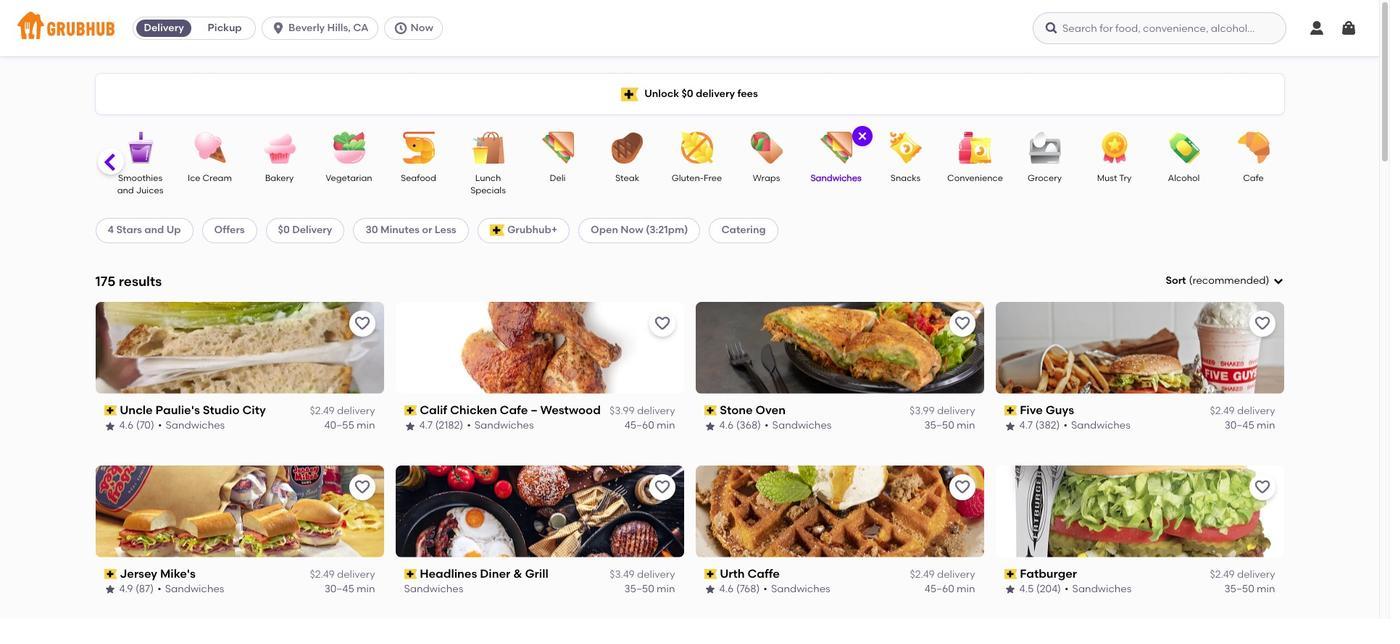 Task type: locate. For each thing, give the bounding box(es) containing it.
4.6 for urth caffe
[[720, 584, 734, 596]]

must try image
[[1089, 132, 1140, 164]]

star icon image left 4.7 (382)
[[1004, 421, 1016, 432]]

star icon image for jersey
[[104, 585, 116, 596]]

and down smoothies
[[117, 186, 134, 196]]

gluten-
[[672, 173, 704, 183]]

0 horizontal spatial 30–45
[[325, 584, 354, 596]]

or
[[422, 224, 432, 237]]

0 horizontal spatial grubhub plus flag logo image
[[490, 225, 504, 237]]

vegetarian
[[326, 173, 372, 183]]

• sandwiches
[[158, 420, 225, 432], [467, 420, 534, 432], [765, 420, 832, 432], [1064, 420, 1131, 432], [157, 584, 224, 596], [764, 584, 831, 596], [1065, 584, 1132, 596]]

steak image
[[602, 132, 653, 164]]

4.7 for five guys
[[1020, 420, 1033, 432]]

35–50 min for oven
[[925, 420, 975, 432]]

star icon image for five
[[1004, 421, 1016, 432]]

grubhub plus flag logo image
[[621, 87, 639, 101], [490, 225, 504, 237]]

• sandwiches down guys
[[1064, 420, 1131, 432]]

0 horizontal spatial 45–60 min
[[625, 420, 675, 432]]

1 vertical spatial cafe
[[500, 404, 528, 417]]

minutes
[[381, 224, 420, 237]]

0 horizontal spatial $3.99
[[610, 405, 635, 418]]

35–50 for diner
[[625, 584, 654, 596]]

sandwiches down headlines
[[404, 584, 463, 596]]

subscription pass image left uncle
[[104, 406, 117, 416]]

delivery button
[[133, 17, 194, 40]]

0 horizontal spatial and
[[117, 186, 134, 196]]

• down chicken
[[467, 420, 471, 432]]

2 4.7 from the left
[[1020, 420, 1033, 432]]

sandwiches right '(204)'
[[1073, 584, 1132, 596]]

4.7 (382)
[[1020, 420, 1060, 432]]

40–55 min
[[324, 420, 375, 432]]

smoothies
[[118, 173, 162, 183]]

• for oven
[[765, 420, 769, 432]]

delivery for fatburger
[[1237, 569, 1276, 581]]

• right (70)
[[158, 420, 162, 432]]

0 vertical spatial delivery
[[144, 22, 184, 34]]

now
[[411, 22, 433, 34], [621, 224, 643, 237]]

star icon image for urth
[[704, 585, 716, 596]]

0 horizontal spatial $0
[[278, 224, 290, 237]]

fatburger
[[1020, 567, 1077, 581]]

save this restaurant button for urth caffe
[[949, 475, 975, 501]]

delivery
[[696, 88, 735, 100], [337, 405, 375, 418], [637, 405, 675, 418], [937, 405, 975, 418], [1237, 405, 1276, 418], [337, 569, 375, 581], [637, 569, 675, 581], [937, 569, 975, 581], [1237, 569, 1276, 581]]

4.9 (87)
[[119, 584, 154, 596]]

0 vertical spatial grubhub plus flag logo image
[[621, 87, 639, 101]]

subscription pass image left the fatburger
[[1004, 570, 1017, 580]]

1 vertical spatial delivery
[[292, 224, 332, 237]]

star icon image for stone
[[704, 421, 716, 432]]

oven
[[756, 404, 786, 417]]

save this restaurant image for caffe
[[954, 479, 971, 496]]

subscription pass image for stone
[[704, 406, 717, 416]]

less
[[435, 224, 456, 237]]

1 horizontal spatial and
[[144, 224, 164, 237]]

now right ca
[[411, 22, 433, 34]]

45–60 min for urth caffe
[[925, 584, 975, 596]]

sandwiches down oven
[[773, 420, 832, 432]]

1 horizontal spatial cafe
[[1243, 173, 1264, 183]]

30–45 for five guys
[[1225, 420, 1255, 432]]

star icon image left 4.9
[[104, 585, 116, 596]]

(368)
[[736, 420, 761, 432]]

$0 down bakery
[[278, 224, 290, 237]]

1 $3.99 delivery from the left
[[610, 405, 675, 418]]

0 horizontal spatial 35–50
[[625, 584, 654, 596]]

delivery for urth caffe
[[937, 569, 975, 581]]

subscription pass image left stone on the right bottom of the page
[[704, 406, 717, 416]]

0 horizontal spatial 35–50 min
[[625, 584, 675, 596]]

subscription pass image left headlines
[[404, 570, 417, 580]]

subscription pass image for headlines diner & grill
[[404, 570, 417, 580]]

$3.99 delivery for stone oven
[[910, 405, 975, 418]]

0 horizontal spatial now
[[411, 22, 433, 34]]

1 vertical spatial 30–45
[[325, 584, 354, 596]]

delivery left pickup
[[144, 22, 184, 34]]

4.7 down the five
[[1020, 420, 1033, 432]]

jersey
[[120, 567, 157, 581]]

delivery for jersey mike's
[[337, 569, 375, 581]]

4.7
[[419, 420, 433, 432], [1020, 420, 1033, 432]]

(3:21pm)
[[646, 224, 688, 237]]

4.7 for calif chicken cafe – westwood
[[419, 420, 433, 432]]

• sandwiches down oven
[[765, 420, 832, 432]]

vegetarian image
[[324, 132, 374, 164]]

4.6 down uncle
[[119, 420, 134, 432]]

0 horizontal spatial 45–60
[[625, 420, 654, 432]]

1 $3.99 from the left
[[610, 405, 635, 418]]

45–60 for calif chicken cafe – westwood
[[625, 420, 654, 432]]

sandwiches down the uncle paulie's studio city in the left bottom of the page
[[166, 420, 225, 432]]

1 horizontal spatial 45–60 min
[[925, 584, 975, 596]]

1 horizontal spatial $0
[[682, 88, 694, 100]]

star icon image
[[104, 421, 116, 432], [404, 421, 416, 432], [704, 421, 716, 432], [1004, 421, 1016, 432], [104, 585, 116, 596], [704, 585, 716, 596], [1004, 585, 1016, 596]]

$3.99 delivery
[[610, 405, 675, 418], [910, 405, 975, 418]]

1 vertical spatial 30–45 min
[[325, 584, 375, 596]]

svg image
[[1340, 20, 1358, 37], [271, 21, 286, 36], [393, 21, 408, 36], [1045, 21, 1059, 36], [857, 130, 868, 142], [1273, 276, 1284, 287]]

4.6 down stone on the right bottom of the page
[[720, 420, 734, 432]]

delivery inside button
[[144, 22, 184, 34]]

star icon image left 4.6 (70)
[[104, 421, 116, 432]]

$2.49 for caffe
[[910, 569, 935, 581]]

$2.49 delivery
[[310, 405, 375, 418], [1210, 405, 1276, 418], [310, 569, 375, 581], [910, 569, 975, 581], [1210, 569, 1276, 581]]

chicken
[[450, 404, 497, 417]]

delivery for calif chicken cafe – westwood
[[637, 405, 675, 418]]

grocery image
[[1020, 132, 1070, 164]]

city
[[242, 404, 266, 417]]

30–45 min
[[1225, 420, 1276, 432], [325, 584, 375, 596]]

$2.49 delivery for guys
[[1210, 405, 1276, 418]]

grubhub plus flag logo image left grubhub+
[[490, 225, 504, 237]]

1 horizontal spatial 45–60
[[925, 584, 955, 596]]

convenience
[[948, 173, 1003, 183]]

save this restaurant image for five guys
[[1254, 315, 1271, 333]]

1 horizontal spatial 4.7
[[1020, 420, 1033, 432]]

Search for food, convenience, alcohol... search field
[[1033, 12, 1287, 44]]

0 vertical spatial and
[[117, 186, 134, 196]]

1 vertical spatial and
[[144, 224, 164, 237]]

$0
[[682, 88, 694, 100], [278, 224, 290, 237]]

1 vertical spatial now
[[621, 224, 643, 237]]

2 $3.99 from the left
[[910, 405, 935, 418]]

deli image
[[532, 132, 583, 164]]

$2.49
[[310, 405, 335, 418], [1210, 405, 1235, 418], [310, 569, 335, 581], [910, 569, 935, 581], [1210, 569, 1235, 581]]

0 vertical spatial $0
[[682, 88, 694, 100]]

svg image
[[1309, 20, 1326, 37]]

)
[[1266, 275, 1270, 287]]

1 horizontal spatial 35–50
[[925, 420, 955, 432]]

calif
[[420, 404, 447, 417]]

subscription pass image for five guys
[[1004, 406, 1017, 416]]

• down the 'caffe'
[[764, 584, 768, 596]]

sandwiches down the 'caffe'
[[771, 584, 831, 596]]

min
[[357, 420, 375, 432], [657, 420, 675, 432], [957, 420, 975, 432], [1257, 420, 1276, 432], [357, 584, 375, 596], [657, 584, 675, 596], [957, 584, 975, 596], [1257, 584, 1276, 596]]

• for chicken
[[467, 420, 471, 432]]

1 horizontal spatial delivery
[[292, 224, 332, 237]]

0 horizontal spatial $3.99 delivery
[[610, 405, 675, 418]]

and left up
[[144, 224, 164, 237]]

1 vertical spatial 45–60 min
[[925, 584, 975, 596]]

save this restaurant image
[[654, 315, 671, 333], [353, 479, 371, 496], [954, 479, 971, 496], [1254, 479, 1271, 496]]

(768)
[[736, 584, 760, 596]]

min for uncle paulie's studio city
[[357, 420, 375, 432]]

0 vertical spatial 30–45
[[1225, 420, 1255, 432]]

1 4.7 from the left
[[419, 420, 433, 432]]

0 vertical spatial 30–45 min
[[1225, 420, 1276, 432]]

cream
[[203, 173, 232, 183]]

subscription pass image
[[404, 406, 417, 416], [704, 406, 717, 416], [104, 570, 117, 580], [1004, 570, 1017, 580]]

1 horizontal spatial $3.99
[[910, 405, 935, 418]]

sandwiches for oven
[[773, 420, 832, 432]]

star icon image left the 4.6 (768)
[[704, 585, 716, 596]]

sandwiches down mike's
[[165, 584, 224, 596]]

star icon image left 4.6 (368)
[[704, 421, 716, 432]]

subscription pass image left urth
[[704, 570, 717, 580]]

min for jersey mike's
[[357, 584, 375, 596]]

jersey mike's
[[120, 567, 196, 581]]

subscription pass image left jersey
[[104, 570, 117, 580]]

grubhub plus flag logo image for grubhub+
[[490, 225, 504, 237]]

• sandwiches down the 'caffe'
[[764, 584, 831, 596]]

4.6 down urth
[[720, 584, 734, 596]]

4.7 down calif
[[419, 420, 433, 432]]

(2182)
[[435, 420, 463, 432]]

headlines diner & grill
[[420, 567, 549, 581]]

0 vertical spatial 45–60
[[625, 420, 654, 432]]

delivery left 30 at the left top of page
[[292, 224, 332, 237]]

•
[[158, 420, 162, 432], [467, 420, 471, 432], [765, 420, 769, 432], [1064, 420, 1068, 432], [157, 584, 161, 596], [764, 584, 768, 596], [1065, 584, 1069, 596]]

convenience image
[[950, 132, 1001, 164]]

0 horizontal spatial delivery
[[144, 22, 184, 34]]

• sandwiches down the uncle paulie's studio city in the left bottom of the page
[[158, 420, 225, 432]]

ice cream image
[[185, 132, 235, 164]]

free
[[704, 173, 722, 183]]

0 vertical spatial 45–60 min
[[625, 420, 675, 432]]

subscription pass image for calif
[[404, 406, 417, 416]]

min for urth caffe
[[957, 584, 975, 596]]

0 vertical spatial cafe
[[1243, 173, 1264, 183]]

now right open
[[621, 224, 643, 237]]

• down guys
[[1064, 420, 1068, 432]]

cafe image
[[1228, 132, 1279, 164]]

sandwiches for caffe
[[771, 584, 831, 596]]

None field
[[1166, 274, 1284, 289]]

1 vertical spatial grubhub plus flag logo image
[[490, 225, 504, 237]]

delivery for five guys
[[1237, 405, 1276, 418]]

main navigation navigation
[[0, 0, 1380, 57]]

30–45
[[1225, 420, 1255, 432], [325, 584, 354, 596]]

4.6 (768)
[[720, 584, 760, 596]]

star icon image left 4.7 (2182) in the left of the page
[[404, 421, 416, 432]]

35–50 min
[[925, 420, 975, 432], [625, 584, 675, 596], [1225, 584, 1276, 596]]

• sandwiches for guys
[[1064, 420, 1131, 432]]

• sandwiches down the calif chicken cafe – westwood
[[467, 420, 534, 432]]

sandwiches down guys
[[1071, 420, 1131, 432]]

headlines diner & grill logo image
[[395, 466, 684, 558]]

min for stone oven
[[957, 420, 975, 432]]

0 horizontal spatial 4.7
[[419, 420, 433, 432]]

(87)
[[136, 584, 154, 596]]

grubhub plus flag logo image for unlock $0 delivery fees
[[621, 87, 639, 101]]

35–50
[[925, 420, 955, 432], [625, 584, 654, 596], [1225, 584, 1255, 596]]

30–45 min for jersey mike's
[[325, 584, 375, 596]]

45–60 min
[[625, 420, 675, 432], [925, 584, 975, 596]]

alcohol image
[[1159, 132, 1210, 164]]

now inside button
[[411, 22, 433, 34]]

specials
[[471, 186, 506, 196]]

save this restaurant image
[[353, 315, 371, 333], [954, 315, 971, 333], [1254, 315, 1271, 333], [654, 479, 671, 496]]

stone oven
[[720, 404, 786, 417]]

gluten free image
[[672, 132, 722, 164]]

• down oven
[[765, 420, 769, 432]]

0 vertical spatial now
[[411, 22, 433, 34]]

• sandwiches for mike's
[[157, 584, 224, 596]]

35–50 for oven
[[925, 420, 955, 432]]

westwood
[[540, 404, 601, 417]]

gluten-free
[[672, 173, 722, 183]]

subscription pass image left the five
[[1004, 406, 1017, 416]]

sandwiches
[[811, 173, 862, 183], [166, 420, 225, 432], [475, 420, 534, 432], [773, 420, 832, 432], [1071, 420, 1131, 432], [165, 584, 224, 596], [404, 584, 463, 596], [771, 584, 831, 596], [1073, 584, 1132, 596]]

45–60 min for calif chicken cafe – westwood
[[625, 420, 675, 432]]

1 vertical spatial 45–60
[[925, 584, 955, 596]]

uncle
[[120, 404, 153, 417]]

grubhub plus flag logo image left unlock
[[621, 87, 639, 101]]

star icon image left 4.5
[[1004, 585, 1016, 596]]

cafe left –
[[500, 404, 528, 417]]

juices
[[136, 186, 163, 196]]

urth caffe logo image
[[696, 466, 984, 558]]

1 horizontal spatial 30–45 min
[[1225, 420, 1276, 432]]

deli
[[550, 173, 566, 183]]

2 $3.99 delivery from the left
[[910, 405, 975, 418]]

delivery
[[144, 22, 184, 34], [292, 224, 332, 237]]

1 horizontal spatial 30–45
[[1225, 420, 1255, 432]]

4.6 for stone oven
[[720, 420, 734, 432]]

4.6
[[119, 420, 134, 432], [720, 420, 734, 432], [720, 584, 734, 596]]

sandwiches down the calif chicken cafe – westwood
[[475, 420, 534, 432]]

(382)
[[1036, 420, 1060, 432]]

0 horizontal spatial 30–45 min
[[325, 584, 375, 596]]

• sandwiches down mike's
[[157, 584, 224, 596]]

wraps image
[[741, 132, 792, 164]]

1 horizontal spatial 35–50 min
[[925, 420, 975, 432]]

• right the (87)
[[157, 584, 161, 596]]

4.5
[[1020, 584, 1034, 596]]

steak
[[615, 173, 639, 183]]

1 horizontal spatial grubhub plus flag logo image
[[621, 87, 639, 101]]

calif chicken cafe – westwood
[[420, 404, 601, 417]]

0 horizontal spatial cafe
[[500, 404, 528, 417]]

subscription pass image left calif
[[404, 406, 417, 416]]

cafe down cafe image
[[1243, 173, 1264, 183]]

cafe
[[1243, 173, 1264, 183], [500, 404, 528, 417]]

calif chicken cafe – westwood logo image
[[395, 302, 684, 394]]

delivery for uncle paulie's studio city
[[337, 405, 375, 418]]

30 minutes or less
[[366, 224, 456, 237]]

$0 right unlock
[[682, 88, 694, 100]]

1 horizontal spatial $3.99 delivery
[[910, 405, 975, 418]]

sort ( recommended )
[[1166, 275, 1270, 287]]

subscription pass image
[[104, 406, 117, 416], [1004, 406, 1017, 416], [404, 570, 417, 580], [704, 570, 717, 580]]



Task type: vqa. For each thing, say whether or not it's contained in the screenshot.


Task type: describe. For each thing, give the bounding box(es) containing it.
$3.49 delivery
[[610, 569, 675, 581]]

urth caffe
[[720, 567, 780, 581]]

must
[[1097, 173, 1118, 183]]

snacks
[[891, 173, 921, 183]]

save this restaurant button for jersey mike's
[[349, 475, 375, 501]]

and inside smoothies and juices
[[117, 186, 134, 196]]

lunch specials
[[471, 173, 506, 196]]

paulie's
[[156, 404, 200, 417]]

4
[[108, 224, 114, 237]]

save this restaurant button for five guys
[[1249, 311, 1276, 337]]

catering
[[722, 224, 766, 237]]

$2.49 for guys
[[1210, 405, 1235, 418]]

subscription pass image for uncle paulie's studio city
[[104, 406, 117, 416]]

beverly
[[289, 22, 325, 34]]

lunch
[[475, 173, 501, 183]]

unlock $0 delivery fees
[[645, 88, 758, 100]]

ice cream
[[188, 173, 232, 183]]

pickup button
[[194, 17, 255, 40]]

grill
[[525, 567, 549, 581]]

stone oven logo image
[[696, 302, 984, 394]]

175 results
[[95, 273, 162, 290]]

save this restaurant image for chicken
[[654, 315, 671, 333]]

svg image inside the beverly hills, ca button
[[271, 21, 286, 36]]

• for mike's
[[157, 584, 161, 596]]

$3.99 delivery for calif chicken cafe – westwood
[[610, 405, 675, 418]]

smoothies and juices
[[117, 173, 163, 196]]

mike's
[[160, 567, 196, 581]]

smoothies and juices image
[[115, 132, 166, 164]]

min for fatburger
[[1257, 584, 1276, 596]]

sandwiches down sandwiches image
[[811, 173, 862, 183]]

save this restaurant image for headlines diner & grill
[[654, 479, 671, 496]]

five guys
[[1020, 404, 1074, 417]]

• for caffe
[[764, 584, 768, 596]]

min for five guys
[[1257, 420, 1276, 432]]

ice
[[188, 173, 200, 183]]

uncle paulie's studio city
[[120, 404, 266, 417]]

svg image inside now button
[[393, 21, 408, 36]]

175
[[95, 273, 116, 290]]

delivery for stone oven
[[937, 405, 975, 418]]

open
[[591, 224, 618, 237]]

open now (3:21pm)
[[591, 224, 688, 237]]

grocery
[[1028, 173, 1062, 183]]

pickup
[[208, 22, 242, 34]]

40–55
[[324, 420, 354, 432]]

uncle paulie's studio city logo image
[[95, 302, 384, 394]]

delivery for headlines diner & grill
[[637, 569, 675, 581]]

4.6 (70)
[[119, 420, 154, 432]]

sandwiches for paulie's
[[166, 420, 225, 432]]

results
[[119, 273, 162, 290]]

4.9
[[119, 584, 133, 596]]

subscription pass image for jersey
[[104, 570, 117, 580]]

ca
[[353, 22, 369, 34]]

sort
[[1166, 275, 1186, 287]]

shakes image
[[45, 132, 96, 164]]

&
[[513, 567, 522, 581]]

2 horizontal spatial 35–50
[[1225, 584, 1255, 596]]

seafood
[[401, 173, 436, 183]]

min for calif chicken cafe – westwood
[[657, 420, 675, 432]]

urth
[[720, 567, 745, 581]]

fees
[[738, 88, 758, 100]]

now button
[[384, 17, 449, 40]]

30–45 for jersey mike's
[[325, 584, 354, 596]]

stars
[[116, 224, 142, 237]]

snacks image
[[880, 132, 931, 164]]

$3.99 for stone oven
[[910, 405, 935, 418]]

4 stars and up
[[108, 224, 181, 237]]

(70)
[[136, 420, 154, 432]]

$2.49 delivery for paulie's
[[310, 405, 375, 418]]

1 vertical spatial $0
[[278, 224, 290, 237]]

• for paulie's
[[158, 420, 162, 432]]

save this restaurant button for stone oven
[[949, 311, 975, 337]]

stone
[[720, 404, 753, 417]]

unlock
[[645, 88, 679, 100]]

headlines
[[420, 567, 477, 581]]

none field containing sort
[[1166, 274, 1284, 289]]

guys
[[1046, 404, 1074, 417]]

star icon image for uncle
[[104, 421, 116, 432]]

• right '(204)'
[[1065, 584, 1069, 596]]

–
[[531, 404, 538, 417]]

min for headlines diner & grill
[[657, 584, 675, 596]]

(204)
[[1037, 584, 1061, 596]]

35–50 min for diner
[[625, 584, 675, 596]]

2 horizontal spatial 35–50 min
[[1225, 584, 1276, 596]]

(
[[1189, 275, 1193, 287]]

$3.49
[[610, 569, 635, 581]]

• sandwiches right '(204)'
[[1065, 584, 1132, 596]]

five guys logo image
[[996, 302, 1284, 394]]

save this restaurant image for stone oven
[[954, 315, 971, 333]]

must try
[[1097, 173, 1132, 183]]

• sandwiches for oven
[[765, 420, 832, 432]]

• sandwiches for paulie's
[[158, 420, 225, 432]]

save this restaurant button for fatburger
[[1249, 475, 1276, 501]]

45–60 for urth caffe
[[925, 584, 955, 596]]

save this restaurant image for uncle paulie's studio city
[[353, 315, 371, 333]]

• sandwiches for chicken
[[467, 420, 534, 432]]

save this restaurant button for calif chicken cafe – westwood
[[649, 311, 675, 337]]

recommended
[[1193, 275, 1266, 287]]

lunch specials image
[[463, 132, 514, 164]]

• for guys
[[1064, 420, 1068, 432]]

fatburger logo image
[[996, 466, 1284, 558]]

wraps
[[753, 173, 780, 183]]

4.6 (368)
[[720, 420, 761, 432]]

save this restaurant button for headlines diner & grill
[[649, 475, 675, 501]]

save this restaurant button for uncle paulie's studio city
[[349, 311, 375, 337]]

star icon image for calif
[[404, 421, 416, 432]]

hills,
[[327, 22, 351, 34]]

offers
[[214, 224, 245, 237]]

five
[[1020, 404, 1043, 417]]

sandwiches image
[[811, 132, 862, 164]]

• sandwiches for caffe
[[764, 584, 831, 596]]

4.6 for uncle paulie's studio city
[[119, 420, 134, 432]]

studio
[[203, 404, 240, 417]]

subscription pass image for urth caffe
[[704, 570, 717, 580]]

$0 delivery
[[278, 224, 332, 237]]

$3.99 for calif chicken cafe – westwood
[[610, 405, 635, 418]]

30–45 min for five guys
[[1225, 420, 1276, 432]]

sandwiches for chicken
[[475, 420, 534, 432]]

up
[[167, 224, 181, 237]]

$2.49 for paulie's
[[310, 405, 335, 418]]

1 horizontal spatial now
[[621, 224, 643, 237]]

sandwiches for guys
[[1071, 420, 1131, 432]]

$2.49 delivery for caffe
[[910, 569, 975, 581]]

jersey mike's logo image
[[95, 466, 384, 558]]

seafood image
[[393, 132, 444, 164]]

bakery image
[[254, 132, 305, 164]]

bakery
[[265, 173, 294, 183]]

save this restaurant image for mike's
[[353, 479, 371, 496]]

alcohol
[[1168, 173, 1200, 183]]

caffe
[[748, 567, 780, 581]]

beverly hills, ca
[[289, 22, 369, 34]]

30
[[366, 224, 378, 237]]

$2.49 delivery for mike's
[[310, 569, 375, 581]]

beverly hills, ca button
[[262, 17, 384, 40]]

$2.49 for mike's
[[310, 569, 335, 581]]

grubhub+
[[507, 224, 558, 237]]

sandwiches for mike's
[[165, 584, 224, 596]]



